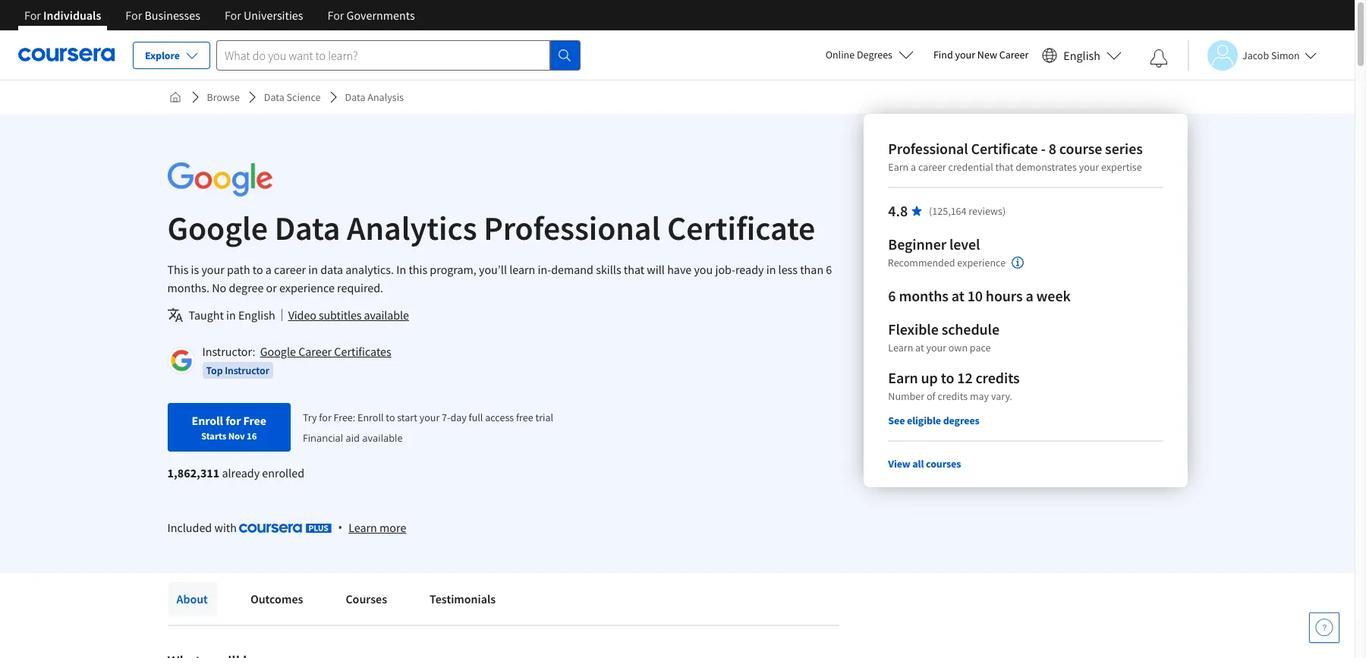 Task type: locate. For each thing, give the bounding box(es) containing it.
career up or
[[274, 262, 306, 277]]

0 vertical spatial experience
[[957, 256, 1006, 270]]

in right "taught"
[[226, 307, 236, 323]]

enroll inside try for free: enroll to start your 7-day full access free trial financial aid available
[[358, 411, 384, 424]]

1 vertical spatial professional
[[484, 207, 661, 249]]

or
[[266, 280, 277, 295]]

a inside this is your path to a career in data analytics. in this program, you'll learn in-demand skills that will have you job-ready in less than 6 months. no degree or experience required.
[[266, 262, 272, 277]]

day
[[450, 411, 467, 424]]

in left data
[[308, 262, 318, 277]]

1 horizontal spatial enroll
[[358, 411, 384, 424]]

english button
[[1036, 30, 1128, 80]]

to inside this is your path to a career in data analytics. in this program, you'll learn in-demand skills that will have you job-ready in less than 6 months. no degree or experience required.
[[253, 262, 263, 277]]

schedule
[[941, 320, 999, 339]]

0 horizontal spatial in
[[226, 307, 236, 323]]

3 for from the left
[[225, 8, 241, 23]]

1 vertical spatial certificate
[[667, 207, 815, 249]]

2 earn from the top
[[888, 368, 918, 387]]

for
[[319, 411, 332, 424], [226, 413, 241, 428]]

free
[[243, 413, 266, 428]]

1 horizontal spatial credits
[[975, 368, 1019, 387]]

available down required.
[[364, 307, 409, 323]]

1 vertical spatial that
[[624, 262, 645, 277]]

view all courses
[[888, 457, 961, 471]]

ready
[[735, 262, 764, 277]]

instructor
[[225, 364, 269, 377]]

credits up vary.
[[975, 368, 1019, 387]]

available
[[364, 307, 409, 323], [362, 431, 403, 445]]

0 vertical spatial a
[[910, 160, 916, 174]]

2 vertical spatial to
[[386, 411, 395, 424]]

career
[[999, 48, 1029, 61], [298, 344, 332, 359]]

included
[[167, 520, 212, 535]]

learn inside flexible schedule learn at your own pace
[[888, 341, 913, 354]]

included with
[[167, 520, 239, 535]]

career inside this is your path to a career in data analytics. in this program, you'll learn in-demand skills that will have you job-ready in less than 6 months. no degree or experience required.
[[274, 262, 306, 277]]

your down course
[[1079, 160, 1099, 174]]

learn more link
[[349, 518, 406, 537]]

with
[[214, 520, 237, 535]]

demonstrates
[[1015, 160, 1077, 174]]

2 horizontal spatial in
[[766, 262, 776, 277]]

data analysis
[[345, 90, 404, 104]]

try
[[303, 411, 317, 424]]

for for try
[[319, 411, 332, 424]]

0 horizontal spatial 6
[[826, 262, 832, 277]]

0 vertical spatial at
[[951, 286, 964, 305]]

0 vertical spatial professional
[[888, 139, 968, 158]]

may
[[970, 389, 989, 403]]

individuals
[[43, 8, 101, 23]]

in left less
[[766, 262, 776, 277]]

1 horizontal spatial that
[[995, 160, 1013, 174]]

0 horizontal spatial learn
[[349, 520, 377, 535]]

information about difficulty level pre-requisites. image
[[1012, 257, 1024, 269]]

1,862,311 already enrolled
[[167, 465, 304, 480]]

courses
[[926, 457, 961, 471]]

1 horizontal spatial at
[[951, 286, 964, 305]]

your left own
[[926, 341, 946, 354]]

to right path
[[253, 262, 263, 277]]

0 horizontal spatial to
[[253, 262, 263, 277]]

at down flexible
[[915, 341, 924, 354]]

learn right •
[[349, 520, 377, 535]]

2 for from the left
[[125, 8, 142, 23]]

enroll for free starts nov 16
[[192, 413, 266, 442]]

2 horizontal spatial a
[[1025, 286, 1033, 305]]

earn up the 4.8
[[888, 160, 908, 174]]

professional up demand
[[484, 207, 661, 249]]

1 horizontal spatial for
[[319, 411, 332, 424]]

find
[[934, 48, 953, 61]]

jacob simon button
[[1188, 40, 1317, 70]]

for right try
[[319, 411, 332, 424]]

1 horizontal spatial 6
[[888, 286, 896, 305]]

businesses
[[145, 8, 200, 23]]

1 vertical spatial experience
[[279, 280, 335, 295]]

1 earn from the top
[[888, 160, 908, 174]]

data left science at top
[[264, 90, 285, 104]]

0 vertical spatial certificate
[[971, 139, 1038, 158]]

0 horizontal spatial english
[[238, 307, 275, 323]]

professional
[[888, 139, 968, 158], [484, 207, 661, 249]]

series
[[1105, 139, 1143, 158]]

jacob simon
[[1243, 48, 1300, 62]]

1 for from the left
[[24, 8, 41, 23]]

free
[[516, 411, 533, 424]]

for for individuals
[[24, 8, 41, 23]]

google up instructor
[[260, 344, 296, 359]]

for left "individuals"
[[24, 8, 41, 23]]

certificate up ready
[[667, 207, 815, 249]]

1 vertical spatial available
[[362, 431, 403, 445]]

that right credential
[[995, 160, 1013, 174]]

for up nov
[[226, 413, 241, 428]]

courses link
[[337, 582, 396, 616]]

you'll
[[479, 262, 507, 277]]

12
[[957, 368, 972, 387]]

6 right than
[[826, 262, 832, 277]]

1 vertical spatial learn
[[349, 520, 377, 535]]

trial
[[535, 411, 553, 424]]

recommended
[[888, 256, 955, 270]]

analytics
[[347, 207, 477, 249]]

your right is at the left of the page
[[201, 262, 225, 277]]

1 horizontal spatial english
[[1064, 47, 1101, 63]]

1 vertical spatial credits
[[937, 389, 967, 403]]

data for data science
[[264, 90, 285, 104]]

1 vertical spatial at
[[915, 341, 924, 354]]

for businesses
[[125, 8, 200, 23]]

certificate
[[971, 139, 1038, 158], [667, 207, 815, 249]]

10
[[967, 286, 983, 305]]

access
[[485, 411, 514, 424]]

8
[[1048, 139, 1056, 158]]

2 vertical spatial a
[[1025, 286, 1033, 305]]

0 horizontal spatial a
[[266, 262, 272, 277]]

for inside enroll for free starts nov 16
[[226, 413, 241, 428]]

0 horizontal spatial enroll
[[192, 413, 223, 428]]

than
[[800, 262, 824, 277]]

help center image
[[1315, 619, 1334, 637]]

outcomes
[[250, 591, 303, 606]]

0 vertical spatial career
[[918, 160, 946, 174]]

0 horizontal spatial experience
[[279, 280, 335, 295]]

career left credential
[[918, 160, 946, 174]]

1 horizontal spatial to
[[386, 411, 395, 424]]

enroll
[[358, 411, 384, 424], [192, 413, 223, 428]]

a
[[910, 160, 916, 174], [266, 262, 272, 277], [1025, 286, 1033, 305]]

0 horizontal spatial for
[[226, 413, 241, 428]]

english inside button
[[1064, 47, 1101, 63]]

2 horizontal spatial to
[[941, 368, 954, 387]]

0 vertical spatial english
[[1064, 47, 1101, 63]]

show notifications image
[[1150, 49, 1168, 68]]

None search field
[[216, 40, 581, 70]]

0 vertical spatial career
[[999, 48, 1029, 61]]

0 horizontal spatial career
[[298, 344, 332, 359]]

earn
[[888, 160, 908, 174], [888, 368, 918, 387]]

all
[[912, 457, 924, 471]]

start
[[397, 411, 417, 424]]

1 horizontal spatial career
[[918, 160, 946, 174]]

for
[[24, 8, 41, 23], [125, 8, 142, 23], [225, 8, 241, 23], [328, 8, 344, 23]]

to left start
[[386, 411, 395, 424]]

for inside try for free: enroll to start your 7-day full access free trial financial aid available
[[319, 411, 332, 424]]

at left 10
[[951, 286, 964, 305]]

a inside professional certificate - 8 course series earn a career credential that demonstrates your expertise
[[910, 160, 916, 174]]

1 vertical spatial google
[[260, 344, 296, 359]]

free:
[[334, 411, 355, 424]]

required.
[[337, 280, 383, 295]]

for left businesses
[[125, 8, 142, 23]]

career right new
[[999, 48, 1029, 61]]

your left 7-
[[420, 411, 440, 424]]

analysis
[[368, 90, 404, 104]]

earn up number
[[888, 368, 918, 387]]

a left credential
[[910, 160, 916, 174]]

certificate up credential
[[971, 139, 1038, 158]]

home image
[[169, 91, 181, 103]]

to inside try for free: enroll to start your 7-day full access free trial financial aid available
[[386, 411, 395, 424]]

1 vertical spatial earn
[[888, 368, 918, 387]]

see eligible degrees
[[888, 414, 979, 427]]

see
[[888, 414, 905, 427]]

1 vertical spatial career
[[274, 262, 306, 277]]

What do you want to learn? text field
[[216, 40, 550, 70]]

vary.
[[991, 389, 1012, 403]]

learn
[[888, 341, 913, 354], [349, 520, 377, 535]]

data science link
[[258, 83, 327, 111]]

is
[[191, 262, 199, 277]]

1 vertical spatial to
[[941, 368, 954, 387]]

6 left "months"
[[888, 286, 896, 305]]

expertise
[[1101, 160, 1142, 174]]

english
[[1064, 47, 1101, 63], [238, 307, 275, 323]]

0 horizontal spatial at
[[915, 341, 924, 354]]

up
[[921, 368, 938, 387]]

for universities
[[225, 8, 303, 23]]

experience up video
[[279, 280, 335, 295]]

0 vertical spatial earn
[[888, 160, 908, 174]]

to left 12
[[941, 368, 954, 387]]

1 horizontal spatial certificate
[[971, 139, 1038, 158]]

for for businesses
[[125, 8, 142, 23]]

0 horizontal spatial that
[[624, 262, 645, 277]]

full
[[469, 411, 483, 424]]

about
[[176, 591, 208, 606]]

credits down earn up to 12 credits
[[937, 389, 967, 403]]

available right aid
[[362, 431, 403, 445]]

enroll inside enroll for free starts nov 16
[[192, 413, 223, 428]]

google up path
[[167, 207, 268, 249]]

degree
[[229, 280, 264, 295]]

professional up credential
[[888, 139, 968, 158]]

0 vertical spatial available
[[364, 307, 409, 323]]

a up or
[[266, 262, 272, 277]]

to for this is your path to a career in data analytics. in this program, you'll learn in-demand skills that will have you job-ready in less than 6 months. no degree or experience required.
[[253, 262, 263, 277]]

you
[[694, 262, 713, 277]]

career inside instructor: google career certificates top instructor
[[298, 344, 332, 359]]

6
[[826, 262, 832, 277], [888, 286, 896, 305]]

0 vertical spatial to
[[253, 262, 263, 277]]

4 for from the left
[[328, 8, 344, 23]]

0 vertical spatial learn
[[888, 341, 913, 354]]

experience down level
[[957, 256, 1006, 270]]

for left governments
[[328, 8, 344, 23]]

that left will on the left of page
[[624, 262, 645, 277]]

enroll up starts
[[192, 413, 223, 428]]

(125,164
[[929, 204, 966, 218]]

at inside flexible schedule learn at your own pace
[[915, 341, 924, 354]]

0 vertical spatial 6
[[826, 262, 832, 277]]

universities
[[244, 8, 303, 23]]

learn down flexible
[[888, 341, 913, 354]]

1 horizontal spatial a
[[910, 160, 916, 174]]

browse
[[207, 90, 240, 104]]

that
[[995, 160, 1013, 174], [624, 262, 645, 277]]

testimonials link
[[421, 582, 505, 616]]

6 inside this is your path to a career in data analytics. in this program, you'll learn in-demand skills that will have you job-ready in less than 6 months. no degree or experience required.
[[826, 262, 832, 277]]

demand
[[551, 262, 594, 277]]

enroll right the free:
[[358, 411, 384, 424]]

experience
[[957, 256, 1006, 270], [279, 280, 335, 295]]

1 horizontal spatial learn
[[888, 341, 913, 354]]

0 horizontal spatial career
[[274, 262, 306, 277]]

0 horizontal spatial certificate
[[667, 207, 815, 249]]

data left analysis
[[345, 90, 366, 104]]

0 vertical spatial that
[[995, 160, 1013, 174]]

courses
[[346, 591, 387, 606]]

career
[[918, 160, 946, 174], [274, 262, 306, 277]]

career down video
[[298, 344, 332, 359]]

nov
[[228, 430, 245, 442]]

a left week
[[1025, 286, 1033, 305]]

1 horizontal spatial professional
[[888, 139, 968, 158]]

beginner
[[888, 235, 946, 254]]

1 vertical spatial career
[[298, 344, 332, 359]]

to
[[253, 262, 263, 277], [941, 368, 954, 387], [386, 411, 395, 424]]

to for try for free: enroll to start your 7-day full access free trial financial aid available
[[386, 411, 395, 424]]

1 vertical spatial a
[[266, 262, 272, 277]]

for left the universities
[[225, 8, 241, 23]]



Task type: describe. For each thing, give the bounding box(es) containing it.
degrees
[[943, 414, 979, 427]]

available inside try for free: enroll to start your 7-day full access free trial financial aid available
[[362, 431, 403, 445]]

in
[[396, 262, 406, 277]]

degrees
[[857, 48, 893, 61]]

google data analytics professional certificate
[[167, 207, 815, 249]]

data
[[320, 262, 343, 277]]

skills
[[596, 262, 621, 277]]

1 vertical spatial english
[[238, 307, 275, 323]]

this
[[167, 262, 189, 277]]

view all courses link
[[888, 457, 961, 471]]

in-
[[538, 262, 551, 277]]

explore
[[145, 49, 180, 62]]

a for 6 months at 10 hours a week
[[1025, 286, 1033, 305]]

earn inside professional certificate - 8 course series earn a career credential that demonstrates your expertise
[[888, 160, 908, 174]]

pace
[[970, 341, 991, 354]]

that inside professional certificate - 8 course series earn a career credential that demonstrates your expertise
[[995, 160, 1013, 174]]

job-
[[715, 262, 735, 277]]

for for universities
[[225, 8, 241, 23]]

your inside this is your path to a career in data analytics. in this program, you'll learn in-demand skills that will have you job-ready in less than 6 months. no degree or experience required.
[[201, 262, 225, 277]]

browse link
[[201, 83, 246, 111]]

google image
[[167, 162, 272, 197]]

aid
[[346, 431, 360, 445]]

-
[[1041, 139, 1045, 158]]

0 horizontal spatial credits
[[937, 389, 967, 403]]

data science
[[264, 90, 321, 104]]

new
[[978, 48, 997, 61]]

learn
[[509, 262, 535, 277]]

your inside try for free: enroll to start your 7-day full access free trial financial aid available
[[420, 411, 440, 424]]

1 horizontal spatial experience
[[957, 256, 1006, 270]]

week
[[1036, 286, 1070, 305]]

beginner level
[[888, 235, 980, 254]]

7-
[[442, 411, 450, 424]]

data up data
[[274, 207, 340, 249]]

hours
[[985, 286, 1022, 305]]

top
[[206, 364, 223, 377]]

number
[[888, 389, 924, 403]]

course
[[1059, 139, 1102, 158]]

6 months at 10 hours a week
[[888, 286, 1070, 305]]

0 vertical spatial google
[[167, 207, 268, 249]]

for for governments
[[328, 8, 344, 23]]

banner navigation
[[12, 0, 427, 42]]

own
[[948, 341, 967, 354]]

starts
[[201, 430, 226, 442]]

1 vertical spatial 6
[[888, 286, 896, 305]]

data analysis link
[[339, 83, 410, 111]]

more
[[380, 520, 406, 535]]

for for enroll
[[226, 413, 241, 428]]

enrolled
[[262, 465, 304, 480]]

professional certificate - 8 course series earn a career credential that demonstrates your expertise
[[888, 139, 1143, 174]]

of
[[926, 389, 935, 403]]

will
[[647, 262, 665, 277]]

your inside flexible schedule learn at your own pace
[[926, 341, 946, 354]]

less
[[778, 262, 798, 277]]

find your new career link
[[926, 46, 1036, 65]]

taught in english
[[189, 307, 275, 323]]

0 vertical spatial credits
[[975, 368, 1019, 387]]

reviews)
[[968, 204, 1006, 218]]

experience inside this is your path to a career in data analytics. in this program, you'll learn in-demand skills that will have you job-ready in less than 6 months. no degree or experience required.
[[279, 280, 335, 295]]

data for data analysis
[[345, 90, 366, 104]]

for governments
[[328, 8, 415, 23]]

professional inside professional certificate - 8 course series earn a career credential that demonstrates your expertise
[[888, 139, 968, 158]]

number of credits may vary.
[[888, 389, 1012, 403]]

1 horizontal spatial in
[[308, 262, 318, 277]]

google inside instructor: google career certificates top instructor
[[260, 344, 296, 359]]

this is your path to a career in data analytics. in this program, you'll learn in-demand skills that will have you job-ready in less than 6 months. no degree or experience required.
[[167, 262, 832, 295]]

have
[[667, 262, 692, 277]]

taught
[[189, 307, 224, 323]]

available inside button
[[364, 307, 409, 323]]

your inside professional certificate - 8 course series earn a career credential that demonstrates your expertise
[[1079, 160, 1099, 174]]

find your new career
[[934, 48, 1029, 61]]

coursera plus image
[[239, 524, 332, 533]]

0 horizontal spatial professional
[[484, 207, 661, 249]]

1 horizontal spatial career
[[999, 48, 1029, 61]]

• learn more
[[338, 519, 406, 536]]

a for this is your path to a career in data analytics. in this program, you'll learn in-demand skills that will have you job-ready in less than 6 months. no degree or experience required.
[[266, 262, 272, 277]]

instructor: google career certificates top instructor
[[202, 344, 391, 377]]

governments
[[347, 8, 415, 23]]

online degrees
[[826, 48, 893, 61]]

earn up to 12 credits
[[888, 368, 1019, 387]]

google career certificates image
[[170, 349, 192, 372]]

video
[[288, 307, 316, 323]]

career inside professional certificate - 8 course series earn a career credential that demonstrates your expertise
[[918, 160, 946, 174]]

that inside this is your path to a career in data analytics. in this program, you'll learn in-demand skills that will have you job-ready in less than 6 months. no degree or experience required.
[[624, 262, 645, 277]]

coursera image
[[18, 43, 115, 67]]

instructor:
[[202, 344, 255, 359]]

eligible
[[907, 414, 941, 427]]

already
[[222, 465, 260, 480]]

science
[[287, 90, 321, 104]]

4.8
[[888, 201, 907, 220]]

level
[[949, 235, 980, 254]]

certificate inside professional certificate - 8 course series earn a career credential that demonstrates your expertise
[[971, 139, 1038, 158]]

recommended experience
[[888, 256, 1006, 270]]

flexible schedule learn at your own pace
[[888, 320, 999, 354]]

testimonials
[[430, 591, 496, 606]]

online
[[826, 48, 855, 61]]

learn inside • learn more
[[349, 520, 377, 535]]

months
[[899, 286, 948, 305]]

(125,164 reviews)
[[929, 204, 1006, 218]]

your right find
[[955, 48, 975, 61]]

simon
[[1271, 48, 1300, 62]]

months.
[[167, 280, 209, 295]]

1,862,311
[[167, 465, 220, 480]]

view
[[888, 457, 910, 471]]



Task type: vqa. For each thing, say whether or not it's contained in the screenshot.
testimonials
yes



